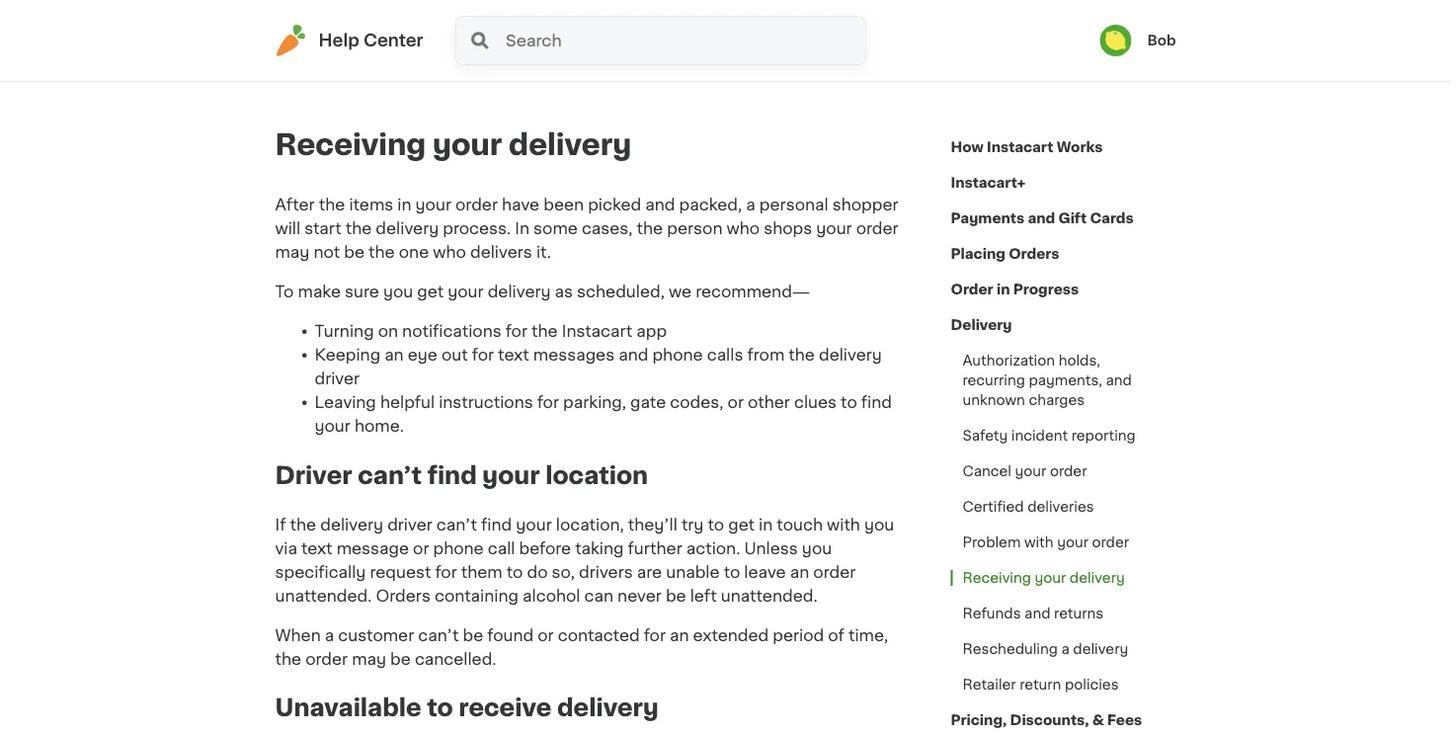 Task type: describe. For each thing, give the bounding box(es) containing it.
rescheduling
[[963, 642, 1058, 656]]

to right the try
[[708, 517, 724, 532]]

certified deliveries link
[[951, 489, 1106, 525]]

text inside turning on notifications for the instacart app keeping an eye out for text messages and phone calls from the delivery driver leaving helpful instructions for parking, gate codes, or other clues to find your home.
[[498, 347, 529, 363]]

them
[[461, 564, 503, 580]]

turning
[[315, 323, 374, 339]]

your up notifications
[[448, 284, 484, 299]]

when
[[275, 627, 321, 643]]

instructions
[[439, 394, 533, 410]]

1 horizontal spatial who
[[727, 220, 760, 236]]

your up process.
[[416, 197, 451, 212]]

instacart inside turning on notifications for the instacart app keeping an eye out for text messages and phone calls from the delivery driver leaving helpful instructions for parking, gate codes, or other clues to find your home.
[[562, 323, 633, 339]]

call
[[488, 540, 515, 556]]

the inside 'if the delivery driver can't find your location, they'll try to get in touch with you via text message or phone call before taking further action. unless you specifically request for them to do so, drivers are unable to leave an order unattended. orders containing alcohol can never be left unattended.'
[[290, 517, 316, 532]]

turning on notifications for the instacart app keeping an eye out for text messages and phone calls from the delivery driver leaving helpful instructions for parking, gate codes, or other clues to find your home.
[[315, 323, 892, 434]]

authorization holds, recurring payments, and unknown charges
[[963, 354, 1132, 407]]

order in progress link
[[951, 272, 1079, 307]]

pricing,
[[951, 713, 1007, 727]]

payments and gift cards
[[951, 211, 1134, 225]]

may inside after the items in your order have been picked and packed, a personal shopper will start the delivery process. in some cases, the person who shops your order may not be the one who delivers it.
[[275, 244, 310, 260]]

order
[[951, 283, 994, 296]]

items
[[349, 197, 393, 212]]

contacted
[[558, 627, 640, 643]]

2 horizontal spatial in
[[997, 283, 1010, 296]]

been
[[544, 197, 584, 212]]

problem with your order link
[[951, 525, 1141, 560]]

how instacart works link
[[951, 129, 1103, 165]]

certified
[[963, 500, 1024, 514]]

cancel
[[963, 464, 1012, 478]]

the right from
[[789, 347, 815, 363]]

person
[[667, 220, 723, 236]]

charges
[[1029, 393, 1085, 407]]

instacart+
[[951, 176, 1026, 190]]

never
[[618, 588, 662, 604]]

your up call
[[483, 463, 540, 487]]

your up the have
[[433, 131, 502, 159]]

cancel your order link
[[951, 454, 1099, 489]]

sure
[[345, 284, 379, 299]]

your up certified deliveries link
[[1015, 464, 1047, 478]]

Search search field
[[504, 17, 865, 64]]

with inside problem with your order link
[[1025, 536, 1054, 549]]

driver can't find your location
[[275, 463, 648, 487]]

2 unattended. from the left
[[721, 588, 818, 604]]

customer
[[338, 627, 414, 643]]

bob
[[1148, 34, 1176, 47]]

center
[[363, 32, 423, 49]]

order inside problem with your order link
[[1092, 536, 1129, 549]]

0 vertical spatial get
[[417, 284, 444, 299]]

home.
[[355, 418, 404, 434]]

found
[[487, 627, 534, 643]]

packed,
[[679, 197, 742, 212]]

rescheduling a delivery
[[963, 642, 1129, 656]]

in inside 'if the delivery driver can't find your location, they'll try to get in touch with you via text message or phone call before taking further action. unless you specifically request for them to do so, drivers are unable to leave an order unattended. orders containing alcohol can never be left unattended.'
[[759, 517, 773, 532]]

delivery inside the rescheduling a delivery link
[[1073, 642, 1129, 656]]

your down shopper
[[816, 220, 852, 236]]

driver inside turning on notifications for the instacart app keeping an eye out for text messages and phone calls from the delivery driver leaving helpful instructions for parking, gate codes, or other clues to find your home.
[[315, 371, 360, 386]]

can't inside when a customer can't be found or contacted for an extended period of time, the order may be cancelled.
[[418, 627, 459, 643]]

do
[[527, 564, 548, 580]]

placing orders link
[[951, 236, 1060, 272]]

how
[[951, 140, 984, 154]]

help
[[319, 32, 359, 49]]

payments
[[951, 211, 1025, 225]]

or inside 'if the delivery driver can't find your location, they'll try to get in touch with you via text message or phone call before taking further action. unless you specifically request for them to do so, drivers are unable to leave an order unattended. orders containing alcohol can never be left unattended.'
[[413, 540, 429, 556]]

1 unattended. from the left
[[275, 588, 372, 604]]

retailer return policies link
[[951, 667, 1131, 702]]

driver
[[275, 463, 352, 487]]

placing orders
[[951, 247, 1060, 261]]

to down action. on the bottom of the page
[[724, 564, 740, 580]]

app
[[637, 323, 667, 339]]

receiving your delivery inside receiving your delivery link
[[963, 571, 1125, 585]]

receive
[[459, 696, 552, 720]]

unavailable
[[275, 696, 422, 720]]

so,
[[552, 564, 575, 580]]

unavailable to receive delivery
[[275, 696, 659, 720]]

0 vertical spatial you
[[383, 284, 413, 299]]

cases,
[[582, 220, 633, 236]]

try
[[682, 517, 704, 532]]

certified deliveries
[[963, 500, 1094, 514]]

safety
[[963, 429, 1008, 443]]

phone inside 'if the delivery driver can't find your location, they'll try to get in touch with you via text message or phone call before taking further action. unless you specifically request for them to do so, drivers are unable to leave an order unattended. orders containing alcohol can never be left unattended.'
[[433, 540, 484, 556]]

pricing, discounts, & fees
[[951, 713, 1142, 727]]

delivery
[[951, 318, 1012, 332]]

recurring
[[963, 373, 1025, 387]]

location
[[546, 463, 648, 487]]

request
[[370, 564, 431, 580]]

deliveries
[[1028, 500, 1094, 514]]

other
[[748, 394, 790, 410]]

action.
[[686, 540, 740, 556]]

be inside after the items in your order have been picked and packed, a personal shopper will start the delivery process. in some cases, the person who shops your order may not be the one who delivers it.
[[344, 244, 365, 260]]

problem with your order
[[963, 536, 1129, 549]]

picked
[[588, 197, 642, 212]]

we
[[669, 284, 692, 299]]

find inside turning on notifications for the instacart app keeping an eye out for text messages and phone calls from the delivery driver leaving helpful instructions for parking, gate codes, or other clues to find your home.
[[861, 394, 892, 410]]

can
[[584, 588, 614, 604]]

an inside turning on notifications for the instacart app keeping an eye out for text messages and phone calls from the delivery driver leaving helpful instructions for parking, gate codes, or other clues to find your home.
[[384, 347, 404, 363]]

a for rescheduling a delivery
[[1062, 642, 1070, 656]]

for inside 'if the delivery driver can't find your location, they'll try to get in touch with you via text message or phone call before taking further action. unless you specifically request for them to do so, drivers are unable to leave an order unattended. orders containing alcohol can never be left unattended.'
[[435, 564, 457, 580]]

order inside cancel your order link
[[1050, 464, 1087, 478]]

orders inside 'if the delivery driver can't find your location, they'll try to get in touch with you via text message or phone call before taking further action. unless you specifically request for them to do so, drivers are unable to leave an order unattended. orders containing alcohol can never be left unattended.'
[[376, 588, 431, 604]]

help center
[[319, 32, 423, 49]]

placing
[[951, 247, 1006, 261]]

to left do
[[507, 564, 523, 580]]

to make sure you get your delivery as scheduled, we recommend—
[[275, 284, 810, 299]]

order inside 'if the delivery driver can't find your location, they'll try to get in touch with you via text message or phone call before taking further action. unless you specifically request for them to do so, drivers are unable to leave an order unattended. orders containing alcohol can never be left unattended.'
[[813, 564, 856, 580]]

via
[[275, 540, 297, 556]]

delivery down delivers
[[488, 284, 551, 299]]

1 vertical spatial you
[[865, 517, 894, 532]]

discounts,
[[1010, 713, 1089, 727]]

with inside 'if the delivery driver can't find your location, they'll try to get in touch with you via text message or phone call before taking further action. unless you specifically request for them to do so, drivers are unable to leave an order unattended. orders containing alcohol can never be left unattended.'
[[827, 517, 860, 532]]

retailer return policies
[[963, 678, 1119, 692]]

text inside 'if the delivery driver can't find your location, they'll try to get in touch with you via text message or phone call before taking further action. unless you specifically request for them to do so, drivers are unable to leave an order unattended. orders containing alcohol can never be left unattended.'
[[301, 540, 333, 556]]

returns
[[1054, 607, 1104, 620]]



Task type: locate. For each thing, give the bounding box(es) containing it.
drivers
[[579, 564, 633, 580]]

1 horizontal spatial receiving
[[963, 571, 1031, 585]]

as
[[555, 284, 573, 299]]

orders down request at the bottom left of the page
[[376, 588, 431, 604]]

0 horizontal spatial phone
[[433, 540, 484, 556]]

be inside 'if the delivery driver can't find your location, they'll try to get in touch with you via text message or phone call before taking further action. unless you specifically request for them to do so, drivers are unable to leave an order unattended. orders containing alcohol can never be left unattended.'
[[666, 588, 686, 604]]

1 horizontal spatial orders
[[1009, 247, 1060, 261]]

a
[[746, 197, 756, 212], [325, 627, 334, 643], [1062, 642, 1070, 656]]

1 vertical spatial may
[[352, 651, 386, 667]]

0 vertical spatial may
[[275, 244, 310, 260]]

calls
[[707, 347, 743, 363]]

refunds and returns
[[963, 607, 1104, 620]]

0 horizontal spatial may
[[275, 244, 310, 260]]

with right 'touch'
[[827, 517, 860, 532]]

receiving your delivery up process.
[[275, 131, 632, 159]]

your down leaving
[[315, 418, 351, 434]]

get up action. on the bottom of the page
[[728, 517, 755, 532]]

0 vertical spatial in
[[397, 197, 412, 212]]

fees
[[1108, 713, 1142, 727]]

0 horizontal spatial a
[[325, 627, 334, 643]]

0 vertical spatial can't
[[358, 463, 422, 487]]

instacart inside how instacart works link
[[987, 140, 1054, 154]]

0 horizontal spatial instacart
[[562, 323, 633, 339]]

to down cancelled.
[[427, 696, 453, 720]]

for down never
[[644, 627, 666, 643]]

1 vertical spatial orders
[[376, 588, 431, 604]]

2 vertical spatial find
[[481, 517, 512, 532]]

1 horizontal spatial a
[[746, 197, 756, 212]]

containing
[[435, 588, 519, 604]]

some
[[534, 220, 578, 236]]

and down receiving your delivery link on the right bottom of page
[[1025, 607, 1051, 620]]

or
[[728, 394, 744, 410], [413, 540, 429, 556], [538, 627, 554, 643]]

with up receiving your delivery link on the right bottom of page
[[1025, 536, 1054, 549]]

instacart up instacart+
[[987, 140, 1054, 154]]

pricing, discounts, & fees link
[[951, 702, 1142, 736]]

1 horizontal spatial receiving your delivery
[[963, 571, 1125, 585]]

1 vertical spatial driver
[[387, 517, 433, 532]]

and left gift
[[1028, 211, 1055, 225]]

find down instructions
[[427, 463, 477, 487]]

a inside when a customer can't be found or contacted for an extended period of time, the order may be cancelled.
[[325, 627, 334, 643]]

0 horizontal spatial or
[[413, 540, 429, 556]]

further
[[628, 540, 682, 556]]

order down when
[[305, 651, 348, 667]]

1 horizontal spatial or
[[538, 627, 554, 643]]

leave
[[744, 564, 786, 580]]

find inside 'if the delivery driver can't find your location, they'll try to get in touch with you via text message or phone call before taking further action. unless you specifically request for them to do so, drivers are unable to leave an order unattended. orders containing alcohol can never be left unattended.'
[[481, 517, 512, 532]]

delivery up returns
[[1070, 571, 1125, 585]]

to right clues
[[841, 394, 857, 410]]

be down "customer"
[[390, 651, 411, 667]]

delivery inside turning on notifications for the instacart app keeping an eye out for text messages and phone calls from the delivery driver leaving helpful instructions for parking, gate codes, or other clues to find your home.
[[819, 347, 882, 363]]

1 horizontal spatial unattended.
[[721, 588, 818, 604]]

order up deliveries
[[1050, 464, 1087, 478]]

for down to make sure you get your delivery as scheduled, we recommend—
[[506, 323, 528, 339]]

receiving up items
[[275, 131, 426, 159]]

0 vertical spatial driver
[[315, 371, 360, 386]]

to
[[275, 284, 294, 299]]

in right items
[[397, 197, 412, 212]]

problem
[[963, 536, 1021, 549]]

text up instructions
[[498, 347, 529, 363]]

in
[[515, 220, 530, 236]]

extended
[[693, 627, 769, 643]]

and right the payments,
[[1106, 373, 1132, 387]]

delivery inside 'if the delivery driver can't find your location, they'll try to get in touch with you via text message or phone call before taking further action. unless you specifically request for them to do so, drivers are unable to leave an order unattended. orders containing alcohol can never be left unattended.'
[[320, 517, 383, 532]]

0 horizontal spatial driver
[[315, 371, 360, 386]]

driver inside 'if the delivery driver can't find your location, they'll try to get in touch with you via text message or phone call before taking further action. unless you specifically request for them to do so, drivers are unable to leave an order unattended. orders containing alcohol can never be left unattended.'
[[387, 517, 433, 532]]

can't down driver can't find your location
[[437, 517, 477, 532]]

the down picked
[[637, 220, 663, 236]]

or inside turning on notifications for the instacart app keeping an eye out for text messages and phone calls from the delivery driver leaving helpful instructions for parking, gate codes, or other clues to find your home.
[[728, 394, 744, 410]]

phone
[[653, 347, 703, 363], [433, 540, 484, 556]]

to
[[841, 394, 857, 410], [708, 517, 724, 532], [507, 564, 523, 580], [724, 564, 740, 580], [427, 696, 453, 720]]

start
[[305, 220, 341, 236]]

receiving your delivery link
[[951, 560, 1137, 596]]

0 horizontal spatial find
[[427, 463, 477, 487]]

eye
[[408, 347, 438, 363]]

taking
[[575, 540, 624, 556]]

the right the if
[[290, 517, 316, 532]]

who right one
[[433, 244, 466, 260]]

2 vertical spatial an
[[670, 627, 689, 643]]

1 vertical spatial an
[[790, 564, 809, 580]]

in
[[397, 197, 412, 212], [997, 283, 1010, 296], [759, 517, 773, 532]]

time,
[[849, 627, 888, 643]]

message
[[337, 540, 409, 556]]

order
[[455, 197, 498, 212], [856, 220, 899, 236], [1050, 464, 1087, 478], [1092, 536, 1129, 549], [813, 564, 856, 580], [305, 651, 348, 667]]

they'll
[[628, 517, 678, 532]]

personal
[[760, 197, 829, 212]]

be
[[344, 244, 365, 260], [666, 588, 686, 604], [463, 627, 483, 643], [390, 651, 411, 667]]

an inside when a customer can't be found or contacted for an extended period of time, the order may be cancelled.
[[670, 627, 689, 643]]

alcohol
[[523, 588, 580, 604]]

delivery down when a customer can't be found or contacted for an extended period of time, the order may be cancelled.
[[557, 696, 659, 720]]

for left them
[[435, 564, 457, 580]]

scheduled,
[[577, 284, 665, 299]]

2 vertical spatial in
[[759, 517, 773, 532]]

order down 'touch'
[[813, 564, 856, 580]]

receiving up refunds
[[963, 571, 1031, 585]]

how instacart works
[[951, 140, 1103, 154]]

delivery up 'been'
[[509, 131, 632, 159]]

an inside 'if the delivery driver can't find your location, they'll try to get in touch with you via text message or phone call before taking further action. unless you specifically request for them to do so, drivers are unable to leave an order unattended. orders containing alcohol can never be left unattended.'
[[790, 564, 809, 580]]

parking,
[[563, 394, 626, 410]]

reporting
[[1072, 429, 1136, 443]]

1 horizontal spatial with
[[1025, 536, 1054, 549]]

the up messages
[[532, 323, 558, 339]]

1 horizontal spatial text
[[498, 347, 529, 363]]

2 horizontal spatial you
[[865, 517, 894, 532]]

unattended. down specifically
[[275, 588, 372, 604]]

an
[[384, 347, 404, 363], [790, 564, 809, 580], [670, 627, 689, 643]]

2 horizontal spatial a
[[1062, 642, 1070, 656]]

get down one
[[417, 284, 444, 299]]

1 vertical spatial phone
[[433, 540, 484, 556]]

incident
[[1012, 429, 1068, 443]]

cancel your order
[[963, 464, 1087, 478]]

before
[[519, 540, 571, 556]]

if
[[275, 517, 286, 532]]

2 horizontal spatial find
[[861, 394, 892, 410]]

in right order on the right of the page
[[997, 283, 1010, 296]]

can't up cancelled.
[[418, 627, 459, 643]]

0 vertical spatial orders
[[1009, 247, 1060, 261]]

left
[[690, 588, 717, 604]]

after
[[275, 197, 315, 212]]

instacart image
[[275, 25, 307, 56]]

0 vertical spatial who
[[727, 220, 760, 236]]

you down 'touch'
[[802, 540, 832, 556]]

0 vertical spatial or
[[728, 394, 744, 410]]

1 vertical spatial find
[[427, 463, 477, 487]]

instacart up messages
[[562, 323, 633, 339]]

0 horizontal spatial orders
[[376, 588, 431, 604]]

help center link
[[275, 25, 423, 56]]

orders down payments and gift cards link
[[1009, 247, 1060, 261]]

for inside when a customer can't be found or contacted for an extended period of time, the order may be cancelled.
[[644, 627, 666, 643]]

or up request at the bottom left of the page
[[413, 540, 429, 556]]

1 vertical spatial can't
[[437, 517, 477, 532]]

will
[[275, 220, 301, 236]]

driver
[[315, 371, 360, 386], [387, 517, 433, 532]]

0 vertical spatial instacart
[[987, 140, 1054, 154]]

and inside authorization holds, recurring payments, and unknown charges
[[1106, 373, 1132, 387]]

get inside 'if the delivery driver can't find your location, they'll try to get in touch with you via text message or phone call before taking further action. unless you specifically request for them to do so, drivers are unable to leave an order unattended. orders containing alcohol can never be left unattended.'
[[728, 517, 755, 532]]

and inside after the items in your order have been picked and packed, a personal shopper will start the delivery process. in some cases, the person who shops your order may not be the one who delivers it.
[[646, 197, 675, 212]]

specifically
[[275, 564, 366, 580]]

it.
[[536, 244, 551, 260]]

works
[[1057, 140, 1103, 154]]

be left left at the bottom left of page
[[666, 588, 686, 604]]

0 horizontal spatial you
[[383, 284, 413, 299]]

retailer
[[963, 678, 1016, 692]]

may down "customer"
[[352, 651, 386, 667]]

phone down app
[[653, 347, 703, 363]]

delivery up clues
[[819, 347, 882, 363]]

a down returns
[[1062, 642, 1070, 656]]

find up call
[[481, 517, 512, 532]]

order inside when a customer can't be found or contacted for an extended period of time, the order may be cancelled.
[[305, 651, 348, 667]]

the left one
[[369, 244, 395, 260]]

1 vertical spatial get
[[728, 517, 755, 532]]

a right when
[[325, 627, 334, 643]]

1 vertical spatial or
[[413, 540, 429, 556]]

order down shopper
[[856, 220, 899, 236]]

2 vertical spatial you
[[802, 540, 832, 556]]

delivery up message
[[320, 517, 383, 532]]

phone inside turning on notifications for the instacart app keeping an eye out for text messages and phone calls from the delivery driver leaving helpful instructions for parking, gate codes, or other clues to find your home.
[[653, 347, 703, 363]]

delivery inside after the items in your order have been picked and packed, a personal shopper will start the delivery process. in some cases, the person who shops your order may not be the one who delivers it.
[[376, 220, 439, 236]]

1 horizontal spatial instacart
[[987, 140, 1054, 154]]

a right packed,
[[746, 197, 756, 212]]

shopper
[[833, 197, 899, 212]]

and up person
[[646, 197, 675, 212]]

1 horizontal spatial may
[[352, 651, 386, 667]]

unless
[[744, 540, 798, 556]]

unattended. down the leave
[[721, 588, 818, 604]]

0 vertical spatial with
[[827, 517, 860, 532]]

driver up leaving
[[315, 371, 360, 386]]

authorization
[[963, 354, 1055, 368]]

can't inside 'if the delivery driver can't find your location, they'll try to get in touch with you via text message or phone call before taking further action. unless you specifically request for them to do so, drivers are unable to leave an order unattended. orders containing alcohol can never be left unattended.'
[[437, 517, 477, 532]]

1 vertical spatial text
[[301, 540, 333, 556]]

find
[[861, 394, 892, 410], [427, 463, 477, 487], [481, 517, 512, 532]]

location,
[[556, 517, 624, 532]]

1 horizontal spatial phone
[[653, 347, 703, 363]]

progress
[[1013, 283, 1079, 296]]

your up before
[[516, 517, 552, 532]]

a inside after the items in your order have been picked and packed, a personal shopper will start the delivery process. in some cases, the person who shops your order may not be the one who delivers it.
[[746, 197, 756, 212]]

shops
[[764, 220, 812, 236]]

your down problem with your order link
[[1035, 571, 1066, 585]]

or left other
[[728, 394, 744, 410]]

keeping
[[315, 347, 380, 363]]

touch
[[777, 517, 823, 532]]

who down packed,
[[727, 220, 760, 236]]

you right sure
[[383, 284, 413, 299]]

receiving your delivery down problem with your order link
[[963, 571, 1125, 585]]

0 horizontal spatial receiving your delivery
[[275, 131, 632, 159]]

to inside turning on notifications for the instacart app keeping an eye out for text messages and phone calls from the delivery driver leaving helpful instructions for parking, gate codes, or other clues to find your home.
[[841, 394, 857, 410]]

gift
[[1059, 211, 1087, 225]]

for right out
[[472, 347, 494, 363]]

2 horizontal spatial or
[[728, 394, 744, 410]]

order down deliveries
[[1092, 536, 1129, 549]]

your inside 'if the delivery driver can't find your location, they'll try to get in touch with you via text message or phone call before taking further action. unless you specifically request for them to do so, drivers are unable to leave an order unattended. orders containing alcohol can never be left unattended.'
[[516, 517, 552, 532]]

unable
[[666, 564, 720, 580]]

an down on at the left of the page
[[384, 347, 404, 363]]

or right found
[[538, 627, 554, 643]]

2 horizontal spatial an
[[790, 564, 809, 580]]

0 horizontal spatial in
[[397, 197, 412, 212]]

or inside when a customer can't be found or contacted for an extended period of time, the order may be cancelled.
[[538, 627, 554, 643]]

1 vertical spatial instacart
[[562, 323, 633, 339]]

a for when a customer can't be found or contacted for an extended period of time, the order may be cancelled.
[[325, 627, 334, 643]]

be up cancelled.
[[463, 627, 483, 643]]

and inside turning on notifications for the instacart app keeping an eye out for text messages and phone calls from the delivery driver leaving helpful instructions for parking, gate codes, or other clues to find your home.
[[619, 347, 649, 363]]

delivery inside receiving your delivery link
[[1070, 571, 1125, 585]]

1 vertical spatial in
[[997, 283, 1010, 296]]

0 horizontal spatial with
[[827, 517, 860, 532]]

recommend—
[[696, 284, 810, 299]]

0 horizontal spatial receiving
[[275, 131, 426, 159]]

you right 'touch'
[[865, 517, 894, 532]]

driver up message
[[387, 517, 433, 532]]

your down deliveries
[[1057, 536, 1089, 549]]

0 vertical spatial receiving your delivery
[[275, 131, 632, 159]]

bob link
[[1100, 25, 1176, 56]]

1 vertical spatial who
[[433, 244, 466, 260]]

your
[[433, 131, 502, 159], [416, 197, 451, 212], [816, 220, 852, 236], [448, 284, 484, 299], [315, 418, 351, 434], [483, 463, 540, 487], [1015, 464, 1047, 478], [516, 517, 552, 532], [1057, 536, 1089, 549], [1035, 571, 1066, 585]]

user avatar image
[[1100, 25, 1132, 56]]

rescheduling a delivery link
[[951, 631, 1140, 667]]

be right not on the left
[[344, 244, 365, 260]]

an left extended
[[670, 627, 689, 643]]

return
[[1020, 678, 1061, 692]]

in inside after the items in your order have been picked and packed, a personal shopper will start the delivery process. in some cases, the person who shops your order may not be the one who delivers it.
[[397, 197, 412, 212]]

of
[[828, 627, 845, 643]]

0 horizontal spatial an
[[384, 347, 404, 363]]

policies
[[1065, 678, 1119, 692]]

0 vertical spatial phone
[[653, 347, 703, 363]]

delivery up one
[[376, 220, 439, 236]]

1 vertical spatial receiving
[[963, 571, 1031, 585]]

clues
[[794, 394, 837, 410]]

an right the leave
[[790, 564, 809, 580]]

0 horizontal spatial text
[[301, 540, 333, 556]]

may down will
[[275, 244, 310, 260]]

the up start
[[319, 197, 345, 212]]

find right clues
[[861, 394, 892, 410]]

2 vertical spatial or
[[538, 627, 554, 643]]

gate
[[630, 394, 666, 410]]

2 vertical spatial can't
[[418, 627, 459, 643]]

in up unless
[[759, 517, 773, 532]]

period
[[773, 627, 824, 643]]

delivery link
[[951, 307, 1012, 343]]

your inside turning on notifications for the instacart app keeping an eye out for text messages and phone calls from the delivery driver leaving helpful instructions for parking, gate codes, or other clues to find your home.
[[315, 418, 351, 434]]

helpful
[[380, 394, 435, 410]]

refunds and returns link
[[951, 596, 1116, 631]]

can't down home.
[[358, 463, 422, 487]]

for
[[506, 323, 528, 339], [472, 347, 494, 363], [537, 394, 559, 410], [435, 564, 457, 580], [644, 627, 666, 643]]

cards
[[1090, 211, 1134, 225]]

leaving
[[315, 394, 376, 410]]

refunds
[[963, 607, 1021, 620]]

1 horizontal spatial driver
[[387, 517, 433, 532]]

0 vertical spatial text
[[498, 347, 529, 363]]

1 horizontal spatial get
[[728, 517, 755, 532]]

phone up them
[[433, 540, 484, 556]]

and down app
[[619, 347, 649, 363]]

1 vertical spatial with
[[1025, 536, 1054, 549]]

orders
[[1009, 247, 1060, 261], [376, 588, 431, 604]]

0 horizontal spatial get
[[417, 284, 444, 299]]

0 vertical spatial find
[[861, 394, 892, 410]]

order up process.
[[455, 197, 498, 212]]

the inside when a customer can't be found or contacted for an extended period of time, the order may be cancelled.
[[275, 651, 301, 667]]

the down when
[[275, 651, 301, 667]]

1 horizontal spatial an
[[670, 627, 689, 643]]

text up specifically
[[301, 540, 333, 556]]

1 horizontal spatial in
[[759, 517, 773, 532]]

0 horizontal spatial who
[[433, 244, 466, 260]]

delivery up policies
[[1073, 642, 1129, 656]]

for left parking,
[[537, 394, 559, 410]]

are
[[637, 564, 662, 580]]

1 horizontal spatial you
[[802, 540, 832, 556]]

codes,
[[670, 394, 724, 410]]

1 horizontal spatial find
[[481, 517, 512, 532]]

1 vertical spatial receiving your delivery
[[963, 571, 1125, 585]]

0 vertical spatial receiving
[[275, 131, 426, 159]]

from
[[747, 347, 785, 363]]

0 vertical spatial an
[[384, 347, 404, 363]]

receiving
[[275, 131, 426, 159], [963, 571, 1031, 585]]

the down items
[[346, 220, 372, 236]]

0 horizontal spatial unattended.
[[275, 588, 372, 604]]

may inside when a customer can't be found or contacted for an extended period of time, the order may be cancelled.
[[352, 651, 386, 667]]



Task type: vqa. For each thing, say whether or not it's contained in the screenshot.
the or
yes



